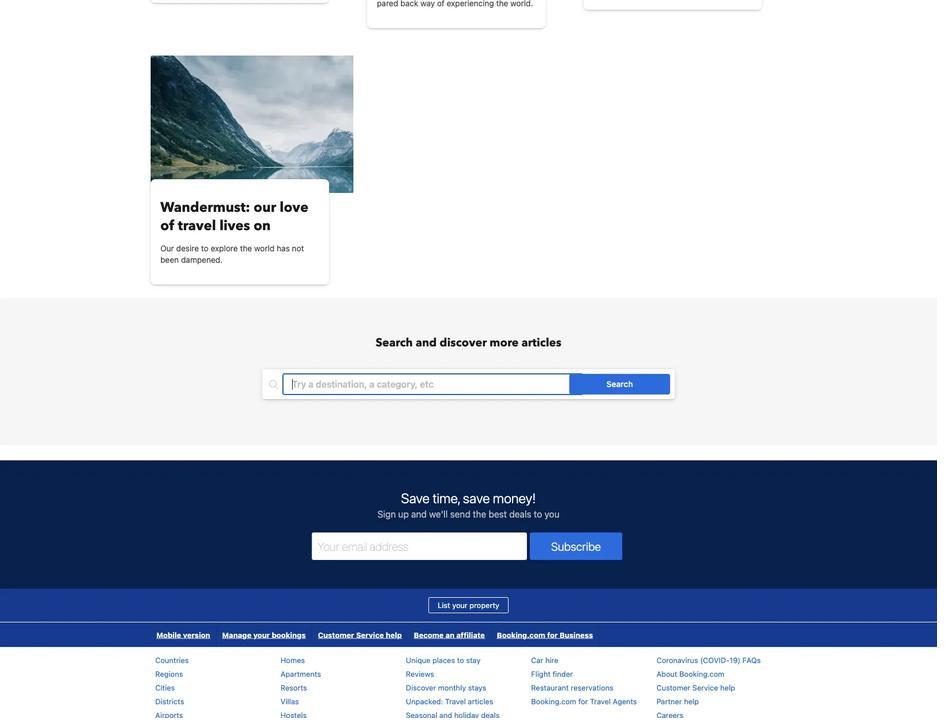 Task type: locate. For each thing, give the bounding box(es) containing it.
1 vertical spatial customer
[[657, 684, 691, 693]]

1 vertical spatial to
[[534, 509, 542, 520]]

unique places to stay link
[[406, 657, 481, 665]]

to left stay
[[457, 657, 464, 665]]

agents
[[613, 698, 637, 706]]

1 vertical spatial service
[[693, 684, 719, 693]]

customer up "partner"
[[657, 684, 691, 693]]

1 horizontal spatial for
[[579, 698, 588, 706]]

1 horizontal spatial travel
[[590, 698, 611, 706]]

booking.com up car
[[497, 631, 546, 640]]

help left become
[[386, 631, 402, 640]]

the inside the our desire to explore the world has not been dampened.
[[240, 244, 252, 253]]

about booking.com link
[[657, 670, 725, 679]]

car
[[532, 657, 544, 665]]

we'll
[[429, 509, 448, 520]]

customer service help link for partner help
[[657, 684, 736, 693]]

0 horizontal spatial customer service help link
[[312, 623, 408, 648]]

1 horizontal spatial help
[[684, 698, 699, 706]]

best
[[489, 509, 507, 520]]

homes link
[[281, 657, 305, 665]]

0 horizontal spatial help
[[386, 631, 402, 640]]

2 vertical spatial to
[[457, 657, 464, 665]]

0 vertical spatial service
[[356, 631, 384, 640]]

booking.com down the coronavirus (covid-19) faqs link
[[680, 670, 725, 679]]

0 horizontal spatial customer
[[318, 631, 354, 640]]

travel inside the car hire flight finder restaurant reservations booking.com for travel agents
[[590, 698, 611, 706]]

booking.com inside the car hire flight finder restaurant reservations booking.com for travel agents
[[532, 698, 577, 706]]

you
[[545, 509, 560, 520]]

customer right bookings
[[318, 631, 354, 640]]

navigation inside the save time, save money! footer
[[151, 623, 600, 648]]

for inside the car hire flight finder restaurant reservations booking.com for travel agents
[[579, 698, 588, 706]]

0 vertical spatial search
[[376, 335, 413, 351]]

save time, save money! sign up and we'll send the best deals to you
[[378, 491, 560, 520]]

1 horizontal spatial to
[[457, 657, 464, 665]]

1 horizontal spatial the
[[473, 509, 487, 520]]

travel down monthly
[[445, 698, 466, 706]]

booking.com inside coronavirus (covid-19) faqs about booking.com customer service help partner help
[[680, 670, 725, 679]]

Your email address email field
[[312, 533, 527, 561]]

for down reservations
[[579, 698, 588, 706]]

partner help link
[[657, 698, 699, 706]]

to left you
[[534, 509, 542, 520]]

travel
[[178, 216, 216, 235]]

to inside unique places to stay reviews discover monthly stays unpacked: travel articles
[[457, 657, 464, 665]]

stays
[[468, 684, 487, 693]]

0 horizontal spatial articles
[[468, 698, 494, 706]]

the down save
[[473, 509, 487, 520]]

and
[[416, 335, 437, 351], [411, 509, 427, 520]]

apartments link
[[281, 670, 321, 679]]

0 horizontal spatial service
[[356, 631, 384, 640]]

help right "partner"
[[684, 698, 699, 706]]

0 vertical spatial customer
[[318, 631, 354, 640]]

stay
[[466, 657, 481, 665]]

1 horizontal spatial search
[[607, 380, 633, 389]]

booking.com down restaurant
[[532, 698, 577, 706]]

search inside search button
[[607, 380, 633, 389]]

on
[[254, 216, 271, 235]]

booking.com
[[497, 631, 546, 640], [680, 670, 725, 679], [532, 698, 577, 706]]

become an affiliate
[[414, 631, 485, 640]]

search for search
[[607, 380, 633, 389]]

resorts link
[[281, 684, 307, 693]]

1 vertical spatial for
[[579, 698, 588, 706]]

your for list
[[453, 602, 468, 610]]

2 horizontal spatial to
[[534, 509, 542, 520]]

to up dampened.
[[201, 244, 209, 253]]

booking.com for business
[[497, 631, 593, 640]]

navigation
[[151, 623, 600, 648]]

service inside coronavirus (covid-19) faqs about booking.com customer service help partner help
[[693, 684, 719, 693]]

and right "up"
[[411, 509, 427, 520]]

become an affiliate link
[[408, 623, 491, 648]]

search for search and discover more articles
[[376, 335, 413, 351]]

help
[[386, 631, 402, 640], [721, 684, 736, 693], [684, 698, 699, 706]]

unpacked: travel articles link
[[406, 698, 494, 706]]

0 vertical spatial customer service help link
[[312, 623, 408, 648]]

1 horizontal spatial customer service help link
[[657, 684, 736, 693]]

1 vertical spatial search
[[607, 380, 633, 389]]

travel down reservations
[[590, 698, 611, 706]]

for left business
[[548, 631, 558, 640]]

our
[[160, 244, 174, 253]]

customer service help link
[[312, 623, 408, 648], [657, 684, 736, 693]]

search
[[376, 335, 413, 351], [607, 380, 633, 389]]

0 horizontal spatial for
[[548, 631, 558, 640]]

travel
[[445, 698, 466, 706], [590, 698, 611, 706]]

property
[[470, 602, 500, 610]]

1 vertical spatial and
[[411, 509, 427, 520]]

our
[[254, 198, 276, 217]]

car hire flight finder restaurant reservations booking.com for travel agents
[[532, 657, 637, 706]]

booking.com for business link
[[491, 623, 599, 648]]

the
[[240, 244, 252, 253], [473, 509, 487, 520]]

help down 19)
[[721, 684, 736, 693]]

0 horizontal spatial to
[[201, 244, 209, 253]]

1 vertical spatial the
[[473, 509, 487, 520]]

flight finder link
[[532, 670, 573, 679]]

1 horizontal spatial service
[[693, 684, 719, 693]]

list
[[438, 602, 450, 610]]

0 vertical spatial your
[[453, 602, 468, 610]]

0 horizontal spatial search
[[376, 335, 413, 351]]

customer
[[318, 631, 354, 640], [657, 684, 691, 693]]

0 horizontal spatial your
[[253, 631, 270, 640]]

1 vertical spatial help
[[721, 684, 736, 693]]

1 horizontal spatial articles
[[522, 335, 562, 351]]

0 horizontal spatial the
[[240, 244, 252, 253]]

your right the list
[[453, 602, 468, 610]]

up
[[398, 509, 409, 520]]

1 vertical spatial articles
[[468, 698, 494, 706]]

articles inside unique places to stay reviews discover monthly stays unpacked: travel articles
[[468, 698, 494, 706]]

resorts
[[281, 684, 307, 693]]

your
[[453, 602, 468, 610], [253, 631, 270, 640]]

to inside the our desire to explore the world has not been dampened.
[[201, 244, 209, 253]]

partner
[[657, 698, 682, 706]]

1 horizontal spatial customer
[[657, 684, 691, 693]]

booking.com for travel agents link
[[532, 698, 637, 706]]

articles down the stays
[[468, 698, 494, 706]]

districts link
[[155, 698, 184, 706]]

customer inside coronavirus (covid-19) faqs about booking.com customer service help partner help
[[657, 684, 691, 693]]

sign
[[378, 509, 396, 520]]

and inside save time, save money! sign up and we'll send the best deals to you
[[411, 509, 427, 520]]

1 horizontal spatial your
[[453, 602, 468, 610]]

discover monthly stays link
[[406, 684, 487, 693]]

reservations
[[571, 684, 614, 693]]

subscribe button
[[530, 533, 623, 561]]

0 horizontal spatial travel
[[445, 698, 466, 706]]

travel inside unique places to stay reviews discover monthly stays unpacked: travel articles
[[445, 698, 466, 706]]

1 vertical spatial your
[[253, 631, 270, 640]]

2 travel from the left
[[590, 698, 611, 706]]

wandermust: our love of travel lives on
[[160, 198, 309, 235]]

regions
[[155, 670, 183, 679]]

bookings
[[272, 631, 306, 640]]

navigation containing mobile version
[[151, 623, 600, 648]]

0 vertical spatial to
[[201, 244, 209, 253]]

1 travel from the left
[[445, 698, 466, 706]]

1 vertical spatial customer service help link
[[657, 684, 736, 693]]

0 vertical spatial for
[[548, 631, 558, 640]]

articles right more
[[522, 335, 562, 351]]

the left world on the left top
[[240, 244, 252, 253]]

to for explore
[[201, 244, 209, 253]]

0 vertical spatial booking.com
[[497, 631, 546, 640]]

your right manage at left bottom
[[253, 631, 270, 640]]

0 vertical spatial and
[[416, 335, 437, 351]]

cities link
[[155, 684, 175, 693]]

0 vertical spatial the
[[240, 244, 252, 253]]

homes apartments resorts villas
[[281, 657, 321, 706]]

reviews link
[[406, 670, 434, 679]]

an
[[446, 631, 455, 640]]

list your property
[[438, 602, 500, 610]]

and left discover
[[416, 335, 437, 351]]

2 vertical spatial booking.com
[[532, 698, 577, 706]]

articles
[[522, 335, 562, 351], [468, 698, 494, 706]]

been
[[160, 255, 179, 265]]

1 vertical spatial booking.com
[[680, 670, 725, 679]]



Task type: vqa. For each thing, say whether or not it's contained in the screenshot.
to
yes



Task type: describe. For each thing, give the bounding box(es) containing it.
become
[[414, 631, 444, 640]]

subscribe
[[551, 540, 601, 553]]

search button
[[570, 374, 671, 395]]

countries link
[[155, 657, 189, 665]]

unique
[[406, 657, 431, 665]]

unique places to stay reviews discover monthly stays unpacked: travel articles
[[406, 657, 494, 706]]

reviews
[[406, 670, 434, 679]]

customer service help
[[318, 631, 402, 640]]

explore
[[211, 244, 238, 253]]

love
[[280, 198, 309, 217]]

not
[[292, 244, 304, 253]]

discover
[[406, 684, 436, 693]]

mobile version
[[156, 631, 210, 640]]

restaurant
[[532, 684, 569, 693]]

faqs
[[743, 657, 761, 665]]

has
[[277, 244, 290, 253]]

mobile
[[156, 631, 181, 640]]

apartments
[[281, 670, 321, 679]]

dampened.
[[181, 255, 223, 265]]

about
[[657, 670, 678, 679]]

2 horizontal spatial help
[[721, 684, 736, 693]]

affiliate
[[457, 631, 485, 640]]

places
[[433, 657, 455, 665]]

for inside 'booking.com for business' link
[[548, 631, 558, 640]]

time,
[[433, 491, 460, 507]]

0 vertical spatial articles
[[522, 335, 562, 351]]

countries
[[155, 657, 189, 665]]

restaurant reservations link
[[532, 684, 614, 693]]

wandermust: our love of travel lives on link
[[160, 198, 320, 235]]

villas link
[[281, 698, 299, 706]]

to inside save time, save money! sign up and we'll send the best deals to you
[[534, 509, 542, 520]]

0 vertical spatial help
[[386, 631, 402, 640]]

manage your bookings link
[[217, 623, 312, 648]]

2 vertical spatial help
[[684, 698, 699, 706]]

manage your bookings
[[222, 631, 306, 640]]

list your property link
[[429, 598, 509, 614]]

Try a destination, a category, etc text field
[[283, 374, 583, 395]]

of
[[160, 216, 175, 235]]

desire
[[176, 244, 199, 253]]

our desire to explore the world has not been dampened.
[[160, 244, 304, 265]]

regions link
[[155, 670, 183, 679]]

monthly
[[438, 684, 466, 693]]

(covid-
[[701, 657, 730, 665]]

search and discover more articles
[[376, 335, 562, 351]]

discover
[[440, 335, 487, 351]]

coronavirus (covid-19) faqs link
[[657, 657, 761, 665]]

car hire link
[[532, 657, 559, 665]]

save
[[401, 491, 430, 507]]

19)
[[730, 657, 741, 665]]

customer service help link for become an affiliate
[[312, 623, 408, 648]]

to for stay
[[457, 657, 464, 665]]

more
[[490, 335, 519, 351]]

save time, save money! footer
[[0, 460, 938, 719]]

mobile version link
[[151, 623, 216, 648]]

your for manage
[[253, 631, 270, 640]]

version
[[183, 631, 210, 640]]

the inside save time, save money! sign up and we'll send the best deals to you
[[473, 509, 487, 520]]

money!
[[493, 491, 536, 507]]

save
[[463, 491, 490, 507]]

send
[[450, 509, 471, 520]]

hire
[[546, 657, 559, 665]]

manage
[[222, 631, 252, 640]]

coronavirus (covid-19) faqs about booking.com customer service help partner help
[[657, 657, 761, 706]]

coronavirus
[[657, 657, 699, 665]]

lives
[[220, 216, 250, 235]]

wandermust:
[[160, 198, 250, 217]]

villas
[[281, 698, 299, 706]]

countries regions cities districts
[[155, 657, 189, 706]]

finder
[[553, 670, 573, 679]]

flight
[[532, 670, 551, 679]]

homes
[[281, 657, 305, 665]]

deals
[[510, 509, 532, 520]]

districts
[[155, 698, 184, 706]]

business
[[560, 631, 593, 640]]

world
[[254, 244, 275, 253]]

cities
[[155, 684, 175, 693]]

unpacked:
[[406, 698, 443, 706]]



